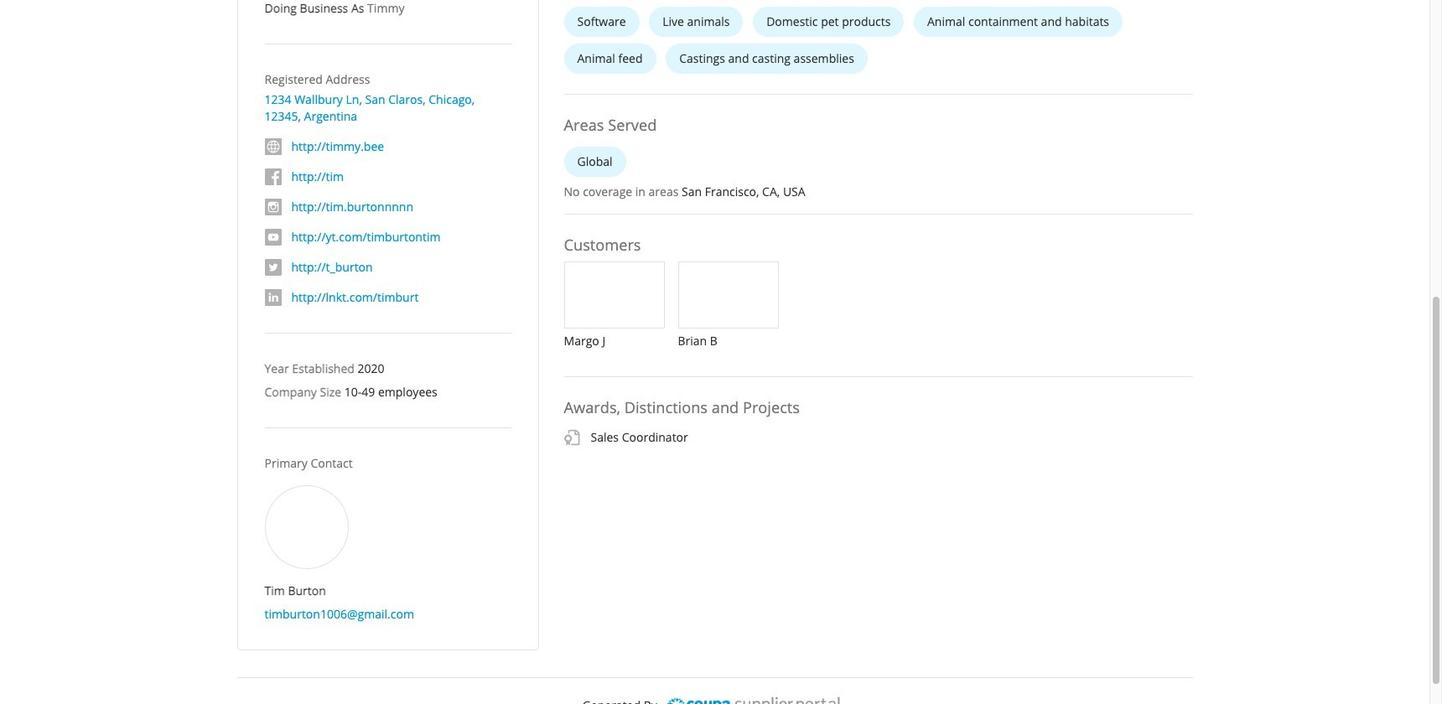 Task type: describe. For each thing, give the bounding box(es) containing it.
5 actionview image from the top
[[265, 290, 281, 306]]

1 actionview image from the top
[[265, 169, 281, 186]]

1 vertical spatial actionview image
[[564, 429, 581, 446]]

3 actionview image from the top
[[265, 229, 281, 246]]

coupa supplier portal image
[[661, 692, 847, 705]]



Task type: locate. For each thing, give the bounding box(es) containing it.
0 vertical spatial actionview image
[[265, 139, 281, 155]]

1 horizontal spatial actionview image
[[564, 429, 581, 446]]

4 actionview image from the top
[[265, 260, 281, 276]]

2 actionview image from the top
[[265, 199, 281, 216]]

actionview image
[[265, 169, 281, 186], [265, 199, 281, 216], [265, 229, 281, 246], [265, 260, 281, 276], [265, 290, 281, 306]]

actionview image
[[265, 139, 281, 155], [564, 429, 581, 446]]

0 horizontal spatial actionview image
[[265, 139, 281, 155]]



Task type: vqa. For each thing, say whether or not it's contained in the screenshot.
contact at the left of page
no



